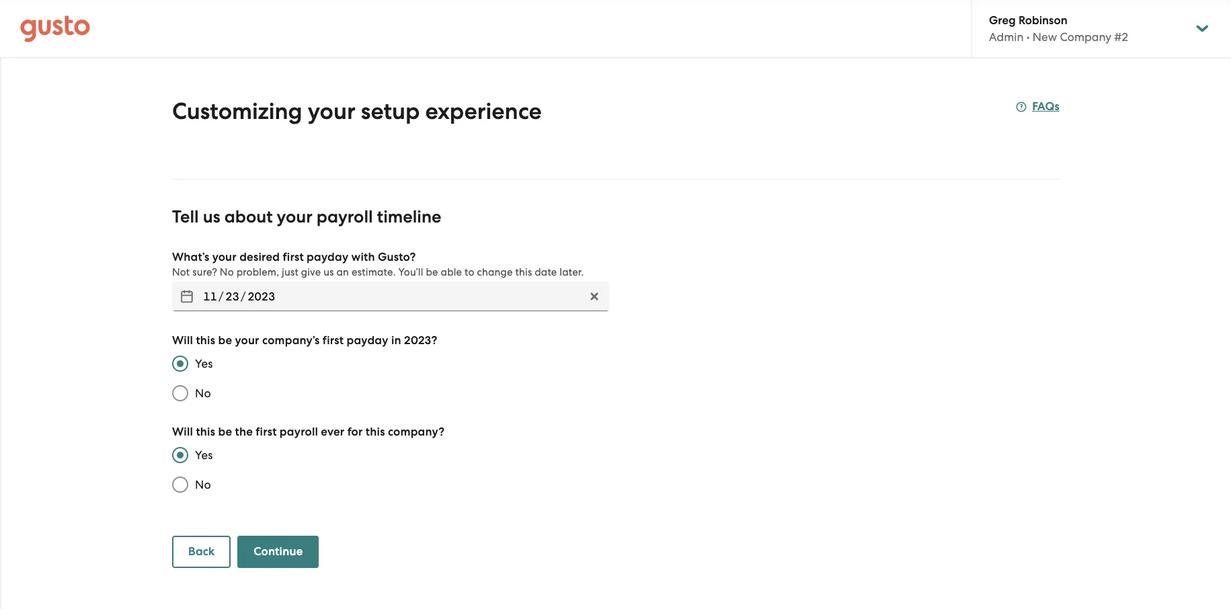 Task type: vqa. For each thing, say whether or not it's contained in the screenshot.
a inside the group
no



Task type: locate. For each thing, give the bounding box(es) containing it.
no radio for will this be the first payroll ever for this company?
[[165, 470, 195, 500]]

0 vertical spatial payroll
[[317, 207, 373, 227]]

#2
[[1115, 30, 1129, 44]]

able
[[441, 266, 462, 278]]

tell
[[172, 207, 199, 227]]

1 horizontal spatial first
[[283, 250, 304, 264]]

0 vertical spatial payday
[[307, 250, 349, 264]]

first right company's
[[323, 334, 344, 348]]

no for the
[[195, 478, 211, 492]]

1 will from the top
[[172, 334, 193, 348]]

this left the the
[[196, 425, 215, 439]]

desired
[[240, 250, 280, 264]]

/
[[219, 290, 224, 303], [241, 290, 246, 303]]

Day (dd) field
[[224, 286, 241, 307]]

1 vertical spatial payday
[[347, 334, 389, 348]]

give
[[301, 266, 321, 278]]

customizing your setup experience
[[172, 98, 542, 125]]

Yes radio
[[165, 349, 195, 379], [165, 441, 195, 470]]

1 vertical spatial us
[[324, 266, 334, 278]]

/ left year (yyyy) field
[[219, 290, 224, 303]]

timeline
[[377, 207, 442, 227]]

be left the able
[[426, 266, 438, 278]]

continue button
[[238, 536, 319, 568]]

tell us about your payroll timeline
[[172, 207, 442, 227]]

0 vertical spatial yes
[[195, 357, 213, 371]]

no
[[220, 266, 234, 278], [195, 387, 211, 400], [195, 478, 211, 492]]

0 vertical spatial us
[[203, 207, 220, 227]]

payday left in on the left bottom of the page
[[347, 334, 389, 348]]

be
[[426, 266, 438, 278], [218, 334, 232, 348], [218, 425, 232, 439]]

this left date
[[516, 266, 532, 278]]

1 vertical spatial be
[[218, 334, 232, 348]]

first
[[283, 250, 304, 264], [323, 334, 344, 348], [256, 425, 277, 439]]

your up sure?
[[212, 250, 237, 264]]

No radio
[[165, 379, 195, 408], [165, 470, 195, 500]]

2 yes radio from the top
[[165, 441, 195, 470]]

an
[[337, 266, 349, 278]]

0 vertical spatial yes radio
[[165, 349, 195, 379]]

what's your desired first payday with gusto? not sure? no problem, just give us an estimate. you'll be able to change this date later.
[[172, 250, 584, 278]]

be for will this be the first payroll ever for this company?
[[218, 425, 232, 439]]

ever
[[321, 425, 345, 439]]

2 / from the left
[[241, 290, 246, 303]]

1 vertical spatial yes radio
[[165, 441, 195, 470]]

us right tell
[[203, 207, 220, 227]]

faqs button
[[1017, 99, 1060, 115]]

0 vertical spatial no radio
[[165, 379, 195, 408]]

you'll
[[399, 266, 424, 278]]

0 horizontal spatial us
[[203, 207, 220, 227]]

2 vertical spatial no
[[195, 478, 211, 492]]

1 vertical spatial will
[[172, 425, 193, 439]]

what's
[[172, 250, 209, 264]]

1 vertical spatial no radio
[[165, 470, 195, 500]]

0 vertical spatial no
[[220, 266, 234, 278]]

faqs
[[1033, 100, 1060, 114]]

greg
[[990, 13, 1016, 28]]

Month (mm) field
[[202, 286, 219, 307]]

1 yes radio from the top
[[165, 349, 195, 379]]

payday up an
[[307, 250, 349, 264]]

will
[[172, 334, 193, 348], [172, 425, 193, 439]]

2 horizontal spatial first
[[323, 334, 344, 348]]

customizing
[[172, 98, 302, 125]]

will for will this be the first payroll ever for this company?
[[172, 425, 193, 439]]

with
[[352, 250, 375, 264]]

payroll up with
[[317, 207, 373, 227]]

first up just
[[283, 250, 304, 264]]

be inside what's your desired first payday with gusto? not sure? no problem, just give us an estimate. you'll be able to change this date later.
[[426, 266, 438, 278]]

new
[[1033, 30, 1058, 44]]

1 horizontal spatial /
[[241, 290, 246, 303]]

0 horizontal spatial /
[[219, 290, 224, 303]]

your
[[308, 98, 356, 125], [277, 207, 313, 227], [212, 250, 237, 264], [235, 334, 259, 348]]

will this be the first payroll ever for this company?
[[172, 425, 445, 439]]

back
[[188, 545, 215, 559]]

back button
[[172, 536, 231, 568]]

payday inside what's your desired first payday with gusto? not sure? no problem, just give us an estimate. you'll be able to change this date later.
[[307, 250, 349, 264]]

problem,
[[237, 266, 279, 278]]

your inside what's your desired first payday with gusto? not sure? no problem, just give us an estimate. you'll be able to change this date later.
[[212, 250, 237, 264]]

be left the the
[[218, 425, 232, 439]]

2 will from the top
[[172, 425, 193, 439]]

1 vertical spatial yes
[[195, 449, 213, 462]]

yes radio for will this be your company's first payday in 2023?
[[165, 349, 195, 379]]

us left an
[[324, 266, 334, 278]]

1 no radio from the top
[[165, 379, 195, 408]]

estimate.
[[352, 266, 396, 278]]

2 vertical spatial be
[[218, 425, 232, 439]]

0 vertical spatial will
[[172, 334, 193, 348]]

2 no radio from the top
[[165, 470, 195, 500]]

company's
[[262, 334, 320, 348]]

us inside what's your desired first payday with gusto? not sure? no problem, just give us an estimate. you'll be able to change this date later.
[[324, 266, 334, 278]]

us
[[203, 207, 220, 227], [324, 266, 334, 278]]

this down month (mm) field
[[196, 334, 215, 348]]

payroll left ever
[[280, 425, 318, 439]]

payday
[[307, 250, 349, 264], [347, 334, 389, 348]]

be down day (dd) field
[[218, 334, 232, 348]]

payroll
[[317, 207, 373, 227], [280, 425, 318, 439]]

0 horizontal spatial first
[[256, 425, 277, 439]]

1 vertical spatial no
[[195, 387, 211, 400]]

0 vertical spatial be
[[426, 266, 438, 278]]

yes
[[195, 357, 213, 371], [195, 449, 213, 462]]

1 horizontal spatial us
[[324, 266, 334, 278]]

/ down problem,
[[241, 290, 246, 303]]

1 yes from the top
[[195, 357, 213, 371]]

first right the the
[[256, 425, 277, 439]]

this
[[516, 266, 532, 278], [196, 334, 215, 348], [196, 425, 215, 439], [366, 425, 385, 439]]

2 yes from the top
[[195, 449, 213, 462]]

0 vertical spatial first
[[283, 250, 304, 264]]



Task type: describe. For each thing, give the bounding box(es) containing it.
yes radio for will this be the first payroll ever for this company?
[[165, 441, 195, 470]]

will for will this be your company's first payday in 2023?
[[172, 334, 193, 348]]

be for will this be your company's first payday in 2023?
[[218, 334, 232, 348]]

greg robinson admin • new company #2
[[990, 13, 1129, 44]]

yes for your
[[195, 357, 213, 371]]

robinson
[[1019, 13, 1068, 28]]

first inside what's your desired first payday with gusto? not sure? no problem, just give us an estimate. you'll be able to change this date later.
[[283, 250, 304, 264]]

your right about at the left top of the page
[[277, 207, 313, 227]]

your left setup
[[308, 98, 356, 125]]

will this be your company's first payday in 2023?
[[172, 334, 438, 348]]

admin
[[990, 30, 1024, 44]]

1 vertical spatial first
[[323, 334, 344, 348]]

to
[[465, 266, 475, 278]]

•
[[1027, 30, 1030, 44]]

not
[[172, 266, 190, 278]]

for
[[348, 425, 363, 439]]

this inside what's your desired first payday with gusto? not sure? no problem, just give us an estimate. you'll be able to change this date later.
[[516, 266, 532, 278]]

home image
[[20, 15, 90, 42]]

yes for the
[[195, 449, 213, 462]]

sure?
[[193, 266, 217, 278]]

Year (yyyy) field
[[246, 286, 277, 307]]

about
[[224, 207, 273, 227]]

no inside what's your desired first payday with gusto? not sure? no problem, just give us an estimate. you'll be able to change this date later.
[[220, 266, 234, 278]]

no radio for will this be your company's first payday in 2023?
[[165, 379, 195, 408]]

date
[[535, 266, 557, 278]]

in
[[391, 334, 401, 348]]

setup
[[361, 98, 420, 125]]

experience
[[425, 98, 542, 125]]

change
[[477, 266, 513, 278]]

just
[[282, 266, 299, 278]]

the
[[235, 425, 253, 439]]

company?
[[388, 425, 445, 439]]

your left company's
[[235, 334, 259, 348]]

later.
[[560, 266, 584, 278]]

2 vertical spatial first
[[256, 425, 277, 439]]

continue
[[254, 545, 303, 559]]

1 / from the left
[[219, 290, 224, 303]]

company
[[1060, 30, 1112, 44]]

no for your
[[195, 387, 211, 400]]

gusto?
[[378, 250, 416, 264]]

2023?
[[404, 334, 438, 348]]

this right for
[[366, 425, 385, 439]]

1 vertical spatial payroll
[[280, 425, 318, 439]]



